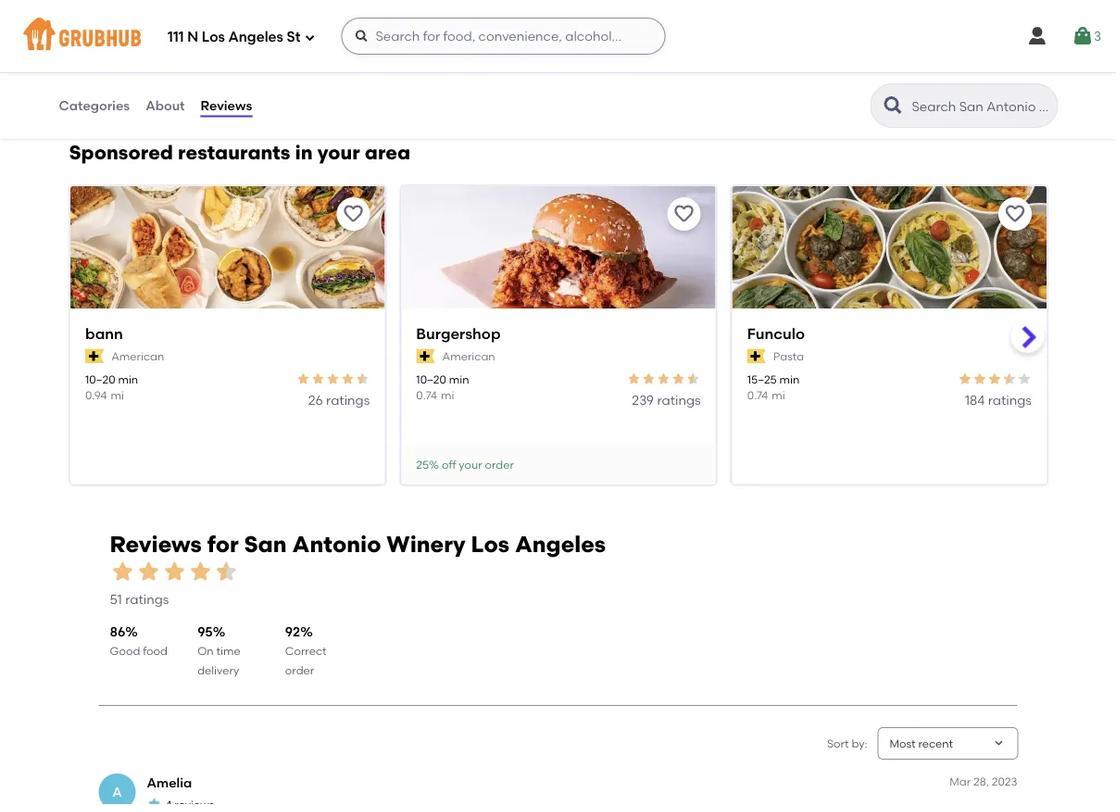 Task type: vqa. For each thing, say whether or not it's contained in the screenshot.
4.7 (370) at the right of page
no



Task type: describe. For each thing, give the bounding box(es) containing it.
mi for burgershop
[[440, 388, 454, 402]]

111 n los angeles st
[[168, 29, 301, 46]]

recent
[[918, 736, 953, 750]]

sponsored
[[69, 141, 173, 164]]

time
[[216, 645, 241, 658]]

search icon image
[[882, 95, 905, 117]]

most recent
[[890, 736, 953, 750]]

antonio
[[292, 530, 381, 557]]

san
[[244, 530, 287, 557]]

subscription pass image
[[85, 348, 103, 363]]

1 vertical spatial angeles
[[515, 530, 606, 557]]

mi for funculo
[[772, 388, 785, 402]]

ratings for funculo
[[988, 392, 1032, 408]]

10–20 min 0.94 mi
[[85, 372, 138, 402]]

111
[[168, 29, 184, 46]]

26 ratings
[[308, 392, 369, 408]]

Sort by: field
[[890, 735, 953, 752]]

categories
[[59, 98, 130, 113]]

bann link
[[85, 323, 370, 344]]

save this restaurant button for funculo
[[998, 197, 1032, 230]]

burgershop link
[[416, 323, 701, 344]]

on
[[197, 645, 214, 658]]

restaurants
[[178, 141, 290, 164]]

mi for bann
[[110, 388, 124, 402]]

10–20 for bann
[[85, 372, 115, 386]]

svg image
[[354, 29, 369, 44]]

26
[[308, 392, 323, 408]]

burgershop logo image
[[401, 186, 715, 341]]

Search for food, convenience, alcohol... search field
[[341, 18, 666, 55]]

239 ratings
[[632, 392, 701, 408]]

caret down icon image
[[992, 736, 1007, 751]]

reviews button
[[200, 72, 253, 139]]

los inside main navigation navigation
[[202, 29, 225, 46]]

1 horizontal spatial svg image
[[1026, 25, 1049, 47]]

reviews for reviews for san antonio winery los angeles
[[110, 530, 202, 557]]

most
[[890, 736, 916, 750]]

mar 28, 2023
[[950, 775, 1018, 788]]

in
[[295, 141, 313, 164]]

25% off your order
[[416, 457, 514, 471]]

save this restaurant image for funculo
[[1004, 203, 1026, 225]]

pasta
[[773, 349, 804, 362]]

92 correct order
[[285, 624, 327, 677]]

burgershop
[[416, 324, 500, 343]]

save this restaurant image
[[673, 203, 695, 225]]

15–25
[[747, 372, 777, 386]]

86
[[110, 624, 125, 640]]

10–20 for burgershop
[[416, 372, 446, 386]]

subscription pass image for funculo
[[747, 348, 766, 363]]

0.74 for burgershop
[[416, 388, 437, 402]]

main navigation navigation
[[0, 0, 1116, 72]]

area
[[365, 141, 411, 164]]

0 vertical spatial order
[[485, 457, 514, 471]]

amelia
[[147, 775, 192, 791]]

sponsored restaurants in your area
[[69, 141, 411, 164]]

about button
[[145, 72, 186, 139]]

239
[[632, 392, 654, 408]]

10–20 min 0.74 mi
[[416, 372, 469, 402]]

min for burgershop
[[449, 372, 469, 386]]

3 button
[[1072, 19, 1102, 53]]

0.94
[[85, 388, 107, 402]]

95
[[197, 624, 213, 640]]



Task type: locate. For each thing, give the bounding box(es) containing it.
2 horizontal spatial min
[[779, 372, 799, 386]]

save this restaurant button for bann
[[336, 197, 370, 230]]

3 min from the left
[[779, 372, 799, 386]]

184
[[965, 392, 985, 408]]

svg image
[[1026, 25, 1049, 47], [1072, 25, 1094, 47], [304, 32, 315, 43]]

0 vertical spatial los
[[202, 29, 225, 46]]

min for bann
[[118, 372, 138, 386]]

10–20 up 0.94
[[85, 372, 115, 386]]

mi inside '15–25 min 0.74 mi'
[[772, 388, 785, 402]]

off
[[441, 457, 456, 471]]

1 horizontal spatial 10–20
[[416, 372, 446, 386]]

86 good food
[[110, 624, 168, 658]]

mi down burgershop
[[440, 388, 454, 402]]

your right in
[[318, 141, 360, 164]]

2 horizontal spatial save this restaurant button
[[998, 197, 1032, 230]]

reviews for san antonio winery los angeles
[[110, 530, 606, 557]]

0 horizontal spatial min
[[118, 372, 138, 386]]

1 horizontal spatial save this restaurant image
[[1004, 203, 1026, 225]]

mar
[[950, 775, 971, 788]]

min down burgershop
[[449, 372, 469, 386]]

28,
[[974, 775, 989, 788]]

american for bann
[[111, 349, 164, 362]]

1 horizontal spatial american
[[442, 349, 495, 362]]

0 horizontal spatial american
[[111, 349, 164, 362]]

star icon image
[[295, 371, 310, 386], [310, 371, 325, 386], [325, 371, 340, 386], [340, 371, 355, 386], [355, 371, 369, 386], [355, 371, 369, 386], [626, 371, 641, 386], [641, 371, 656, 386], [656, 371, 671, 386], [671, 371, 686, 386], [686, 371, 701, 386], [686, 371, 701, 386], [957, 371, 972, 386], [972, 371, 987, 386], [987, 371, 1002, 386], [1002, 371, 1017, 386], [1002, 371, 1017, 386], [1017, 371, 1032, 386], [110, 559, 136, 585], [136, 559, 162, 585], [162, 559, 188, 585], [188, 559, 214, 585], [214, 559, 239, 585], [214, 559, 239, 585], [147, 796, 162, 805]]

1 horizontal spatial los
[[471, 530, 510, 557]]

1 save this restaurant image from the left
[[342, 203, 364, 225]]

ratings right 184
[[988, 392, 1032, 408]]

1 horizontal spatial your
[[458, 457, 482, 471]]

0 vertical spatial angeles
[[228, 29, 283, 46]]

mi inside 10–20 min 0.94 mi
[[110, 388, 124, 402]]

subscription pass image up 10–20 min 0.74 mi
[[416, 348, 435, 363]]

2 subscription pass image from the left
[[747, 348, 766, 363]]

american
[[111, 349, 164, 362], [442, 349, 495, 362]]

ratings for bann
[[326, 392, 369, 408]]

2023
[[992, 775, 1018, 788]]

svg image inside 3 button
[[1072, 25, 1094, 47]]

bann logo image
[[70, 186, 384, 341]]

2 mi from the left
[[440, 388, 454, 402]]

min
[[118, 372, 138, 386], [449, 372, 469, 386], [779, 372, 799, 386]]

1 horizontal spatial mi
[[440, 388, 454, 402]]

funculo
[[747, 324, 805, 343]]

1 horizontal spatial 0.74
[[747, 388, 768, 402]]

order inside the 92 correct order
[[285, 663, 314, 677]]

0 horizontal spatial order
[[285, 663, 314, 677]]

2 american from the left
[[442, 349, 495, 362]]

1 vertical spatial order
[[285, 663, 314, 677]]

3 mi from the left
[[772, 388, 785, 402]]

0 horizontal spatial subscription pass image
[[416, 348, 435, 363]]

0.74 up 25%
[[416, 388, 437, 402]]

los right n
[[202, 29, 225, 46]]

save this restaurant button
[[336, 197, 370, 230], [667, 197, 701, 230], [998, 197, 1032, 230]]

sort
[[827, 736, 849, 750]]

1 min from the left
[[118, 372, 138, 386]]

reviews for reviews
[[201, 98, 252, 113]]

subscription pass image up the 15–25
[[747, 348, 766, 363]]

1 10–20 from the left
[[85, 372, 115, 386]]

reviews up restaurants
[[201, 98, 252, 113]]

0.74 down the 15–25
[[747, 388, 768, 402]]

categories button
[[58, 72, 131, 139]]

15–25 min 0.74 mi
[[747, 372, 799, 402]]

0 horizontal spatial 0.74
[[416, 388, 437, 402]]

reviews
[[201, 98, 252, 113], [110, 530, 202, 557]]

92
[[285, 624, 300, 640]]

subscription pass image
[[416, 348, 435, 363], [747, 348, 766, 363]]

ratings for burgershop
[[657, 392, 701, 408]]

american down burgershop
[[442, 349, 495, 362]]

good
[[110, 645, 140, 658]]

2 save this restaurant button from the left
[[667, 197, 701, 230]]

0 horizontal spatial your
[[318, 141, 360, 164]]

mi
[[110, 388, 124, 402], [440, 388, 454, 402], [772, 388, 785, 402]]

los right winery
[[471, 530, 510, 557]]

delivery
[[197, 663, 239, 677]]

correct
[[285, 645, 327, 658]]

1 horizontal spatial save this restaurant button
[[667, 197, 701, 230]]

min down pasta
[[779, 372, 799, 386]]

reviews inside button
[[201, 98, 252, 113]]

0 vertical spatial reviews
[[201, 98, 252, 113]]

about
[[146, 98, 185, 113]]

0 horizontal spatial los
[[202, 29, 225, 46]]

1 vertical spatial your
[[458, 457, 482, 471]]

american for burgershop
[[442, 349, 495, 362]]

food
[[143, 645, 168, 658]]

by:
[[852, 736, 868, 750]]

1 horizontal spatial subscription pass image
[[747, 348, 766, 363]]

angeles inside main navigation navigation
[[228, 29, 283, 46]]

1 horizontal spatial min
[[449, 372, 469, 386]]

25%
[[416, 457, 439, 471]]

save this restaurant image for bann
[[342, 203, 364, 225]]

min inside '15–25 min 0.74 mi'
[[779, 372, 799, 386]]

1 vertical spatial reviews
[[110, 530, 202, 557]]

for
[[207, 530, 239, 557]]

0 horizontal spatial save this restaurant button
[[336, 197, 370, 230]]

1 0.74 from the left
[[416, 388, 437, 402]]

10–20 down burgershop
[[416, 372, 446, 386]]

ratings right 51
[[125, 591, 169, 607]]

1 mi from the left
[[110, 388, 124, 402]]

min down bann
[[118, 372, 138, 386]]

0 horizontal spatial mi
[[110, 388, 124, 402]]

0 horizontal spatial angeles
[[228, 29, 283, 46]]

angeles
[[228, 29, 283, 46], [515, 530, 606, 557]]

0.74 inside '15–25 min 0.74 mi'
[[747, 388, 768, 402]]

2 horizontal spatial mi
[[772, 388, 785, 402]]

0 horizontal spatial svg image
[[304, 32, 315, 43]]

0.74
[[416, 388, 437, 402], [747, 388, 768, 402]]

3
[[1094, 28, 1102, 44]]

ratings
[[326, 392, 369, 408], [657, 392, 701, 408], [988, 392, 1032, 408], [125, 591, 169, 607]]

2 min from the left
[[449, 372, 469, 386]]

st
[[287, 29, 301, 46]]

min for funculo
[[779, 372, 799, 386]]

184 ratings
[[965, 392, 1032, 408]]

2 10–20 from the left
[[416, 372, 446, 386]]

0 horizontal spatial save this restaurant image
[[342, 203, 364, 225]]

funculo link
[[747, 323, 1032, 344]]

ratings right 239
[[657, 392, 701, 408]]

min inside 10–20 min 0.94 mi
[[118, 372, 138, 386]]

1 save this restaurant button from the left
[[336, 197, 370, 230]]

51
[[110, 591, 122, 607]]

10–20 inside 10–20 min 0.74 mi
[[416, 372, 446, 386]]

0.74 inside 10–20 min 0.74 mi
[[416, 388, 437, 402]]

min inside 10–20 min 0.74 mi
[[449, 372, 469, 386]]

1 horizontal spatial angeles
[[515, 530, 606, 557]]

2 horizontal spatial svg image
[[1072, 25, 1094, 47]]

funculo logo image
[[732, 186, 1046, 341]]

10–20 inside 10–20 min 0.94 mi
[[85, 372, 115, 386]]

your right off
[[458, 457, 482, 471]]

save this restaurant button for burgershop
[[667, 197, 701, 230]]

1 american from the left
[[111, 349, 164, 362]]

american down bann
[[111, 349, 164, 362]]

reviews up '51 ratings'
[[110, 530, 202, 557]]

ratings right 26
[[326, 392, 369, 408]]

1 vertical spatial los
[[471, 530, 510, 557]]

2 0.74 from the left
[[747, 388, 768, 402]]

1 subscription pass image from the left
[[416, 348, 435, 363]]

0 horizontal spatial 10–20
[[85, 372, 115, 386]]

los
[[202, 29, 225, 46], [471, 530, 510, 557]]

order right off
[[485, 457, 514, 471]]

95 on time delivery
[[197, 624, 241, 677]]

a
[[112, 784, 122, 800]]

51 ratings
[[110, 591, 169, 607]]

mi right 0.94
[[110, 388, 124, 402]]

10–20
[[85, 372, 115, 386], [416, 372, 446, 386]]

order down correct
[[285, 663, 314, 677]]

subscription pass image for burgershop
[[416, 348, 435, 363]]

0 vertical spatial your
[[318, 141, 360, 164]]

order
[[485, 457, 514, 471], [285, 663, 314, 677]]

3 save this restaurant button from the left
[[998, 197, 1032, 230]]

your
[[318, 141, 360, 164], [458, 457, 482, 471]]

Search San Antonio Winery Los Angeles search field
[[910, 97, 1052, 115]]

winery
[[387, 530, 466, 557]]

mi inside 10–20 min 0.74 mi
[[440, 388, 454, 402]]

2 save this restaurant image from the left
[[1004, 203, 1026, 225]]

bann
[[85, 324, 123, 343]]

mi down the 15–25
[[772, 388, 785, 402]]

1 horizontal spatial order
[[485, 457, 514, 471]]

n
[[187, 29, 198, 46]]

save this restaurant image
[[342, 203, 364, 225], [1004, 203, 1026, 225]]

sort by:
[[827, 736, 868, 750]]

0.74 for funculo
[[747, 388, 768, 402]]



